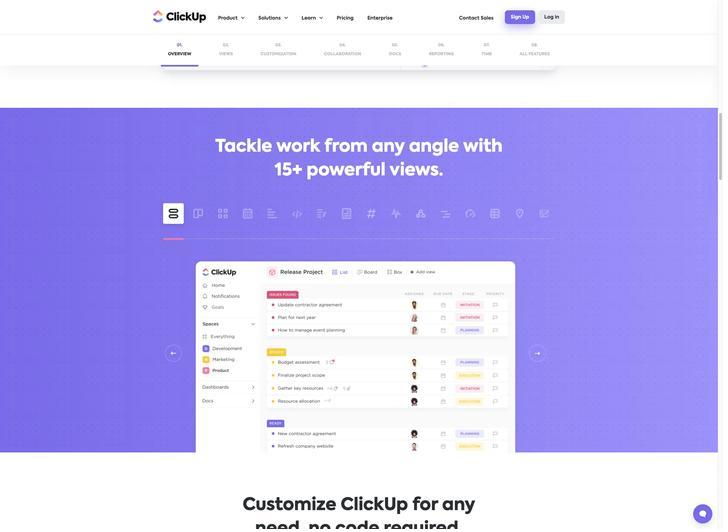 Task type: describe. For each thing, give the bounding box(es) containing it.
nested subtasks & checklists
[[184, 2, 362, 14]]

from inside the simplify complex projects by breaking them down into levels of subtasks. create checklists within tasks to track anything from multi-step workflows to simple to-do lists.
[[297, 34, 308, 39]]

workflows
[[335, 34, 359, 39]]

log
[[545, 15, 554, 19]]

contact sales link
[[460, 0, 494, 34]]

nested
[[184, 2, 228, 14]]

down
[[289, 25, 302, 30]]

collaboration
[[324, 52, 362, 56]]

customization
[[261, 52, 297, 56]]

tasks
[[241, 34, 254, 39]]

in
[[555, 15, 560, 19]]

02.
[[223, 43, 229, 47]]

them
[[275, 25, 288, 30]]

list view image
[[191, 257, 521, 479]]

clickup
[[341, 497, 408, 515]]

15+ powerful views.
[[275, 162, 444, 180]]

any for from
[[372, 139, 405, 156]]

powerful
[[307, 162, 386, 180]]

reporting
[[429, 52, 454, 56]]

of
[[328, 25, 333, 30]]

solutions
[[259, 16, 281, 21]]

create
[[184, 34, 201, 39]]

learn more link
[[227, 43, 263, 47]]

contact
[[460, 16, 480, 21]]

time
[[482, 52, 492, 56]]

pricing
[[337, 16, 354, 21]]

all
[[520, 52, 528, 56]]

by
[[246, 25, 252, 30]]

features
[[529, 52, 550, 56]]

into
[[304, 25, 313, 30]]

subtasks.
[[334, 25, 356, 30]]

solutions button
[[259, 0, 288, 34]]

log in
[[545, 15, 560, 19]]

angle
[[409, 139, 460, 156]]

simple
[[184, 43, 199, 47]]

tackle work from any angle with
[[216, 139, 503, 156]]

learn more
[[227, 43, 255, 47]]

checklists inside the simplify complex projects by breaking them down into levels of subtasks. create checklists within tasks to track anything from multi-step workflows to simple to-do lists.
[[202, 34, 225, 39]]

sales
[[481, 16, 494, 21]]

overview
[[168, 52, 191, 56]]

do
[[208, 43, 214, 47]]

07.
[[484, 43, 490, 47]]

pricing link
[[337, 0, 354, 34]]

table view image
[[191, 257, 521, 481]]

sign
[[511, 15, 522, 19]]



Task type: vqa. For each thing, say whether or not it's contained in the screenshot.


Task type: locate. For each thing, give the bounding box(es) containing it.
step
[[324, 34, 334, 39]]

views.
[[390, 162, 444, 180]]

main navigation element
[[218, 0, 566, 34]]

customize
[[243, 497, 337, 515]]

15+
[[275, 162, 303, 180]]

from
[[297, 34, 308, 39], [325, 139, 368, 156]]

nested subtasks & checklists image
[[401, 0, 555, 70]]

learn button
[[302, 0, 323, 34]]

03.
[[276, 43, 282, 47]]

list
[[218, 0, 460, 34]]

0 vertical spatial checklists
[[301, 2, 362, 14]]

with
[[464, 139, 503, 156]]

1 horizontal spatial learn
[[302, 16, 316, 21]]

learn for learn more
[[227, 43, 241, 47]]

sign up
[[511, 15, 530, 19]]

doc image
[[191, 257, 521, 486]]

work
[[277, 139, 320, 156]]

1 horizontal spatial any
[[443, 497, 476, 515]]

0 horizontal spatial checklists
[[202, 34, 225, 39]]

learn down within
[[227, 43, 241, 47]]

to right tasks
[[255, 34, 260, 39]]

0 vertical spatial any
[[372, 139, 405, 156]]

1 horizontal spatial to
[[360, 34, 366, 39]]

enterprise link
[[368, 0, 393, 34]]

0 horizontal spatial from
[[297, 34, 308, 39]]

0 vertical spatial learn
[[302, 16, 316, 21]]

to
[[255, 34, 260, 39], [360, 34, 366, 39]]

simplify complex projects by breaking them down into levels of subtasks. create checklists within tasks to track anything from multi-step workflows to simple to-do lists.
[[184, 25, 366, 47]]

04.
[[340, 43, 346, 47]]

06.
[[439, 43, 445, 47]]

product button
[[218, 0, 245, 34]]

tackle
[[216, 139, 273, 156]]

list containing product
[[218, 0, 460, 34]]

1 vertical spatial learn
[[227, 43, 241, 47]]

for
[[413, 497, 438, 515]]

1 vertical spatial from
[[325, 139, 368, 156]]

learn up into
[[302, 16, 316, 21]]

product
[[218, 16, 238, 21]]

customize         clickup for any
[[243, 497, 476, 515]]

01.
[[177, 43, 183, 47]]

levels
[[314, 25, 327, 30]]

1 to from the left
[[255, 34, 260, 39]]

0 vertical spatial from
[[297, 34, 308, 39]]

from up powerful
[[325, 139, 368, 156]]

0 horizontal spatial any
[[372, 139, 405, 156]]

track
[[261, 34, 273, 39]]

log in link
[[539, 10, 566, 24]]

within
[[226, 34, 240, 39]]

05.
[[392, 43, 399, 47]]

any for for
[[443, 497, 476, 515]]

contact sales
[[460, 16, 494, 21]]

from down into
[[297, 34, 308, 39]]

1 horizontal spatial from
[[325, 139, 368, 156]]

multi-
[[310, 34, 324, 39]]

1 vertical spatial checklists
[[202, 34, 225, 39]]

more
[[242, 43, 255, 47]]

lists.
[[216, 43, 225, 47]]

simplify complex projects
[[184, 25, 245, 30]]

checklists
[[301, 2, 362, 14], [202, 34, 225, 39]]

0 horizontal spatial to
[[255, 34, 260, 39]]

breaking
[[253, 25, 274, 30]]

1 vertical spatial any
[[443, 497, 476, 515]]

subtasks
[[231, 2, 286, 14]]

2 to from the left
[[360, 34, 366, 39]]

0 horizontal spatial learn
[[227, 43, 241, 47]]

docs
[[389, 52, 402, 56]]

&
[[289, 2, 298, 14]]

enterprise
[[368, 16, 393, 21]]

learn inside popup button
[[302, 16, 316, 21]]

any
[[372, 139, 405, 156], [443, 497, 476, 515]]

to right workflows
[[360, 34, 366, 39]]

up
[[523, 15, 530, 19]]

to-
[[200, 43, 208, 47]]

checklists up pricing
[[301, 2, 362, 14]]

08.
[[532, 43, 539, 47]]

1 horizontal spatial checklists
[[301, 2, 362, 14]]

all features
[[520, 52, 550, 56]]

views
[[219, 52, 233, 56]]

learn for learn
[[302, 16, 316, 21]]

sign up button
[[505, 10, 536, 24]]

learn
[[302, 16, 316, 21], [227, 43, 241, 47]]

anything
[[275, 34, 296, 39]]

checklists down simplify complex projects
[[202, 34, 225, 39]]



